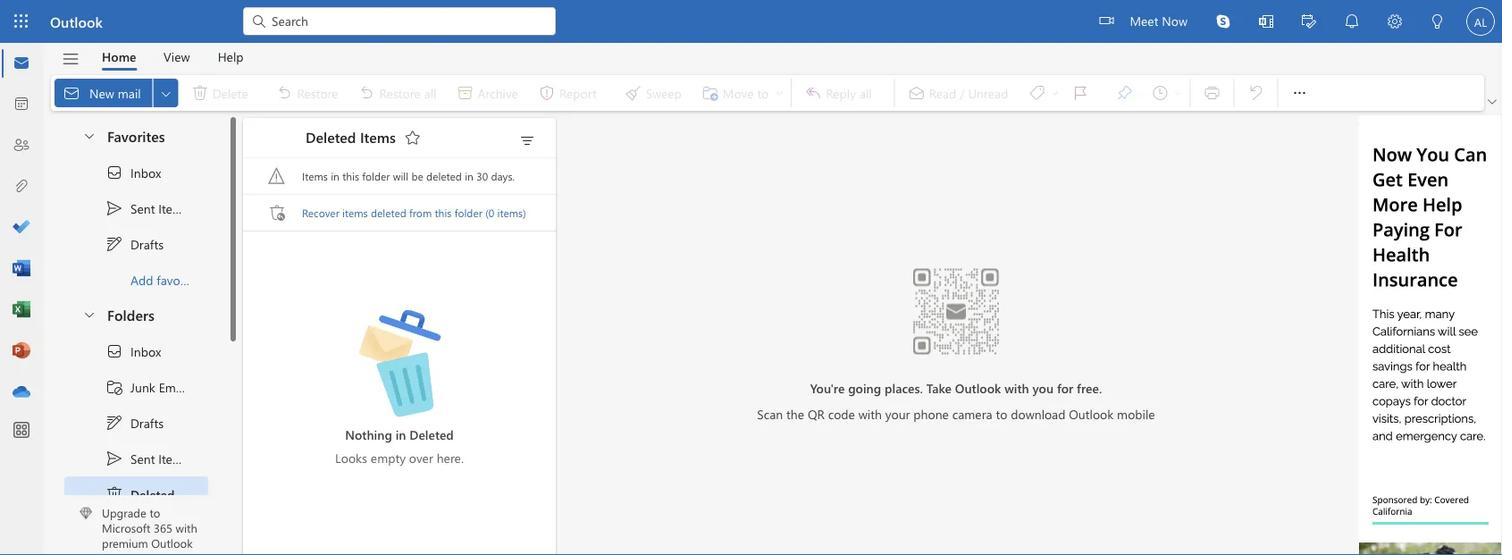 Task type: vqa. For each thing, say whether or not it's contained in the screenshot.
Conversation
no



Task type: locate. For each thing, give the bounding box(es) containing it.
0 horizontal spatial this
[[343, 169, 359, 183]]

items inside the favorites tree
[[158, 200, 189, 217]]

 button down  new mail
[[73, 119, 104, 152]]

sent up  tree item
[[131, 450, 155, 467]]

 tree item down favorites at left
[[64, 155, 208, 190]]

 tree item up add
[[64, 226, 208, 262]]

inbox inside the favorites tree
[[131, 164, 161, 181]]

to
[[996, 405, 1008, 422], [150, 505, 160, 521]]

word image
[[13, 260, 30, 278]]

1 vertical spatial this
[[435, 205, 452, 219]]

 down  new mail
[[82, 128, 97, 143]]

move & delete group
[[55, 75, 788, 111]]

 inside tree
[[105, 342, 123, 360]]

from
[[410, 205, 432, 219]]

 up 
[[105, 450, 123, 468]]

outlook up  button
[[50, 12, 103, 31]]

with inside upgrade to microsoft 365 with premium outlook features
[[176, 520, 197, 536]]

0 vertical spatial folder
[[362, 169, 390, 183]]

2  button from the top
[[73, 298, 104, 331]]

items for  tree item
[[178, 486, 209, 503]]

inbox up  junk email
[[131, 343, 161, 360]]

0 horizontal spatial with
[[176, 520, 197, 536]]

1 vertical spatial with
[[859, 405, 882, 422]]

0 vertical spatial drafts
[[131, 236, 164, 252]]

1 vertical spatial  tree item
[[64, 333, 208, 369]]

meet now
[[1130, 12, 1188, 29]]

 down favorites tree item
[[105, 164, 123, 181]]

 for favorites
[[82, 128, 97, 143]]

tab list containing home
[[89, 43, 257, 71]]

 sent items up add
[[105, 199, 189, 217]]

2 drafts from the top
[[131, 415, 164, 431]]

2  from the top
[[105, 414, 123, 432]]

2 inbox from the top
[[131, 343, 161, 360]]

1  from the top
[[105, 164, 123, 181]]

2  tree item from the top
[[64, 405, 208, 441]]

items up upgrade to microsoft 365 with premium outlook features
[[178, 486, 209, 503]]

application
[[0, 0, 1503, 555]]

0 vertical spatial sent
[[131, 200, 155, 217]]

outlook link
[[50, 0, 103, 43]]

 button
[[154, 79, 179, 107]]

in up empty
[[396, 426, 406, 443]]

1 vertical spatial  tree item
[[64, 441, 208, 477]]

0 vertical spatial 
[[159, 86, 173, 100]]

 down 
[[105, 414, 123, 432]]

0 vertical spatial  sent items
[[105, 199, 189, 217]]

folder inside button
[[455, 205, 483, 219]]

1 sent from the top
[[131, 200, 155, 217]]

to down the  deleted items
[[150, 505, 160, 521]]

inbox inside tree
[[131, 343, 161, 360]]

2 vertical spatial with
[[176, 520, 197, 536]]

 tree item for 
[[64, 333, 208, 369]]

 tree item for 
[[64, 405, 208, 441]]

1  inbox from the top
[[105, 164, 161, 181]]

to do image
[[13, 219, 30, 237]]

people image
[[13, 137, 30, 155]]

2 vertical spatial deleted
[[131, 486, 175, 503]]

 inbox inside the favorites tree
[[105, 164, 161, 181]]

 inbox for 
[[105, 342, 161, 360]]

1 horizontal spatial to
[[996, 405, 1008, 422]]

favorites
[[107, 126, 165, 145]]

0 vertical spatial 
[[105, 164, 123, 181]]

in inside nothing in deleted looks empty over here.
[[396, 426, 406, 443]]

1 vertical spatial 
[[105, 414, 123, 432]]

inbox
[[131, 164, 161, 181], [131, 343, 161, 360]]

drafts down  junk email
[[131, 415, 164, 431]]

folder left will
[[362, 169, 390, 183]]

2  tree item from the top
[[64, 441, 208, 477]]

 button
[[1331, 0, 1374, 43]]

 inbox up  tree item at bottom left
[[105, 342, 161, 360]]

1 vertical spatial 
[[82, 128, 97, 143]]

you
[[1033, 380, 1054, 396]]

2  tree item from the top
[[64, 333, 208, 369]]

 tree item up the  deleted items
[[64, 441, 208, 477]]

 tree item up the junk at left
[[64, 333, 208, 369]]

this inside the recover items deleted from this folder (0 items) button
[[435, 205, 452, 219]]

0 vertical spatial  tree item
[[64, 190, 208, 226]]

tab list inside application
[[89, 43, 257, 71]]

email
[[159, 379, 188, 395]]

 junk email
[[105, 378, 188, 396]]

looks
[[335, 450, 367, 466]]

1 vertical spatial  sent items
[[105, 450, 189, 468]]

 inside favorites tree item
[[82, 128, 97, 143]]

in up recover
[[331, 169, 340, 183]]

to right camera
[[996, 405, 1008, 422]]

deleted up the upgrade
[[131, 486, 175, 503]]

folders
[[107, 305, 155, 324]]


[[105, 164, 123, 181], [105, 342, 123, 360]]

 tree item for 
[[64, 226, 208, 262]]

drafts inside the favorites tree
[[131, 236, 164, 252]]

add
[[131, 272, 153, 288]]

deleted
[[427, 169, 462, 183], [371, 205, 407, 219]]

1 vertical spatial  inbox
[[105, 342, 161, 360]]

 inbox down favorites tree item
[[105, 164, 161, 181]]

 inside the favorites tree
[[105, 235, 123, 253]]

 drafts for 
[[105, 235, 164, 253]]


[[105, 235, 123, 253], [105, 414, 123, 432]]

 drafts down  tree item at bottom left
[[105, 414, 164, 432]]

the
[[787, 405, 805, 422]]

 inbox for 
[[105, 164, 161, 181]]

deleted
[[306, 127, 356, 146], [410, 426, 454, 443], [131, 486, 175, 503]]

meet
[[1130, 12, 1159, 29]]

 inside folders tree item
[[82, 307, 97, 321]]

 tree item down the junk at left
[[64, 405, 208, 441]]

excel image
[[13, 301, 30, 319]]

1 horizontal spatial deleted
[[306, 127, 356, 146]]

 tree item
[[64, 190, 208, 226], [64, 441, 208, 477]]

1 vertical spatial to
[[150, 505, 160, 521]]

in for this
[[331, 169, 340, 183]]

application containing outlook
[[0, 0, 1503, 555]]

 tree item for 
[[64, 155, 208, 190]]

in
[[331, 169, 340, 183], [465, 169, 474, 183], [396, 426, 406, 443]]

 button inside favorites tree item
[[73, 119, 104, 152]]

 for folders
[[82, 307, 97, 321]]

1 vertical spatial inbox
[[131, 343, 161, 360]]

sent up add
[[131, 200, 155, 217]]

inbox for 
[[131, 164, 161, 181]]

1 horizontal spatial this
[[435, 205, 452, 219]]

365
[[154, 520, 173, 536]]

 tree item
[[64, 155, 208, 190], [64, 333, 208, 369]]

folder left (0
[[455, 205, 483, 219]]

1  from the top
[[105, 235, 123, 253]]

0 vertical spatial 
[[105, 199, 123, 217]]

 button
[[1417, 0, 1460, 45]]

0 vertical spatial to
[[996, 405, 1008, 422]]

0 vertical spatial  inbox
[[105, 164, 161, 181]]

deleted up over
[[410, 426, 454, 443]]

1 horizontal spatial deleted
[[427, 169, 462, 183]]

 button
[[513, 128, 542, 153]]

1  tree item from the top
[[64, 226, 208, 262]]


[[519, 132, 536, 150]]

outlook
[[50, 12, 103, 31], [956, 380, 1002, 396], [1070, 405, 1114, 422], [151, 535, 193, 551]]

 sent items inside the favorites tree
[[105, 199, 189, 217]]

deleted left from
[[371, 205, 407, 219]]

items up the  deleted items
[[158, 450, 189, 467]]

your
[[886, 405, 911, 422]]

tab list
[[89, 43, 257, 71]]

files image
[[13, 178, 30, 196]]


[[159, 86, 173, 100], [82, 128, 97, 143], [82, 307, 97, 321]]

0 horizontal spatial deleted
[[371, 205, 407, 219]]

items inside deleted items 
[[360, 127, 396, 146]]

0 vertical spatial  tree item
[[64, 155, 208, 190]]

new
[[89, 84, 114, 101]]

0 vertical spatial 
[[105, 235, 123, 253]]

1 vertical spatial  drafts
[[105, 414, 164, 432]]

1 drafts from the top
[[131, 236, 164, 252]]

deleted items 
[[306, 127, 422, 147]]

 sent items up  tree item
[[105, 450, 189, 468]]

outlook inside banner
[[50, 12, 103, 31]]

tree containing 
[[64, 333, 209, 555]]

folder
[[362, 169, 390, 183], [455, 205, 483, 219]]

1 vertical spatial drafts
[[131, 415, 164, 431]]

items
[[360, 127, 396, 146], [302, 169, 328, 183], [158, 200, 189, 217], [158, 450, 189, 467], [178, 486, 209, 503]]

outlook right premium
[[151, 535, 193, 551]]

items)
[[498, 205, 526, 219]]

1  from the top
[[105, 199, 123, 217]]

this up items
[[343, 169, 359, 183]]


[[1100, 13, 1114, 28]]

left-rail-appbar navigation
[[4, 43, 39, 413]]

folders tree item
[[64, 298, 208, 333]]

 drafts inside tree
[[105, 414, 164, 432]]

upgrade to microsoft 365 with premium outlook features
[[102, 505, 197, 555]]

1  sent items from the top
[[105, 199, 189, 217]]

2  inbox from the top
[[105, 342, 161, 360]]

 tree item
[[64, 226, 208, 262], [64, 405, 208, 441]]

0 vertical spatial deleted
[[306, 127, 356, 146]]

 sent items
[[105, 199, 189, 217], [105, 450, 189, 468]]

2 vertical spatial 
[[82, 307, 97, 321]]

help
[[218, 48, 244, 65]]

2 horizontal spatial deleted
[[410, 426, 454, 443]]


[[1217, 14, 1231, 29]]

with left you at the right of the page
[[1005, 380, 1030, 396]]

0 vertical spatial inbox
[[131, 164, 161, 181]]

0 vertical spatial  button
[[73, 119, 104, 152]]

2 horizontal spatial in
[[465, 169, 474, 183]]

 button
[[73, 119, 104, 152], [73, 298, 104, 331]]

2  from the top
[[105, 450, 123, 468]]

premium
[[102, 535, 148, 551]]

1 vertical spatial  tree item
[[64, 405, 208, 441]]

1 horizontal spatial folder
[[455, 205, 483, 219]]

1 vertical spatial deleted
[[410, 426, 454, 443]]

scan
[[758, 405, 783, 422]]

 button left the folders
[[73, 298, 104, 331]]

 button inside folders tree item
[[73, 298, 104, 331]]


[[1431, 14, 1446, 29]]

 inbox
[[105, 164, 161, 181], [105, 342, 161, 360]]

items up 'favorite'
[[158, 200, 189, 217]]

1 vertical spatial deleted
[[371, 205, 407, 219]]

drafts
[[131, 236, 164, 252], [131, 415, 164, 431]]

0 vertical spatial  tree item
[[64, 226, 208, 262]]

to inside "you're going places. take outlook with you for free. scan the qr code with your phone camera to download outlook mobile"
[[996, 405, 1008, 422]]

 inside the favorites tree
[[105, 164, 123, 181]]

calendar image
[[13, 96, 30, 114]]

2  drafts from the top
[[105, 414, 164, 432]]

 right mail
[[159, 86, 173, 100]]

1 vertical spatial folder
[[455, 205, 483, 219]]

powerpoint image
[[13, 342, 30, 360]]

with
[[1005, 380, 1030, 396], [859, 405, 882, 422], [176, 520, 197, 536]]

1 vertical spatial  button
[[73, 298, 104, 331]]

 inbox inside tree
[[105, 342, 161, 360]]

 tree item up add favorite tree item
[[64, 190, 208, 226]]


[[105, 485, 123, 503]]

mail
[[118, 84, 141, 101]]

1 vertical spatial 
[[105, 450, 123, 468]]

add favorite tree item
[[64, 262, 208, 298]]

 for 
[[105, 235, 123, 253]]

 drafts
[[105, 235, 164, 253], [105, 414, 164, 432]]

1  button from the top
[[73, 119, 104, 152]]

0 horizontal spatial deleted
[[131, 486, 175, 503]]

in left 30
[[465, 169, 474, 183]]

 left the folders
[[82, 307, 97, 321]]

2  from the top
[[105, 342, 123, 360]]

1 vertical spatial 
[[105, 342, 123, 360]]

items inside the  deleted items
[[178, 486, 209, 503]]

with right 365
[[176, 520, 197, 536]]

1 horizontal spatial with
[[859, 405, 882, 422]]

1  tree item from the top
[[64, 155, 208, 190]]

30
[[477, 169, 488, 183]]

onedrive image
[[13, 384, 30, 401]]

 up 
[[105, 342, 123, 360]]

deleted up recover
[[306, 127, 356, 146]]

tree inside application
[[64, 333, 209, 555]]

 button
[[1245, 0, 1288, 45]]

with down going
[[859, 405, 882, 422]]

1 vertical spatial sent
[[131, 450, 155, 467]]

drafts up add
[[131, 236, 164, 252]]

items left the  button
[[360, 127, 396, 146]]

 drafts up add favorite tree item
[[105, 235, 164, 253]]

0 vertical spatial  drafts
[[105, 235, 164, 253]]

 tree item
[[64, 477, 209, 512]]

 up add favorite tree item
[[105, 235, 123, 253]]

 up add favorite tree item
[[105, 199, 123, 217]]

0 horizontal spatial folder
[[362, 169, 390, 183]]

drafts for 
[[131, 415, 164, 431]]

1 inbox from the top
[[131, 164, 161, 181]]

this
[[343, 169, 359, 183], [435, 205, 452, 219]]

deleted inside nothing in deleted looks empty over here.
[[410, 426, 454, 443]]

this right from
[[435, 205, 452, 219]]

mail image
[[13, 55, 30, 72]]

features
[[102, 550, 143, 555]]

view button
[[150, 43, 203, 71]]

deleted right be
[[427, 169, 462, 183]]

1  drafts from the top
[[105, 235, 164, 253]]

(0
[[486, 205, 495, 219]]

tree
[[64, 333, 209, 555]]

0 horizontal spatial in
[[331, 169, 340, 183]]

 button for favorites
[[73, 119, 104, 152]]

1 horizontal spatial in
[[396, 426, 406, 443]]

2 horizontal spatial with
[[1005, 380, 1030, 396]]

0 horizontal spatial to
[[150, 505, 160, 521]]

 drafts inside the favorites tree
[[105, 235, 164, 253]]

 button
[[1485, 93, 1501, 111]]

inbox down favorites tree item
[[131, 164, 161, 181]]

download
[[1011, 405, 1066, 422]]

places.
[[885, 380, 923, 396]]



Task type: describe. For each thing, give the bounding box(es) containing it.
al image
[[1467, 7, 1496, 36]]

 for 
[[105, 164, 123, 181]]


[[1291, 84, 1309, 102]]

items for 1st  tree item
[[158, 200, 189, 217]]


[[1260, 14, 1274, 29]]

qr
[[808, 405, 825, 422]]

 inside the favorites tree
[[105, 199, 123, 217]]

free.
[[1077, 380, 1103, 396]]

 button
[[1374, 0, 1417, 45]]

0 vertical spatial this
[[343, 169, 359, 183]]

add favorite
[[131, 272, 198, 288]]


[[1489, 97, 1498, 106]]

items up recover
[[302, 169, 328, 183]]


[[1388, 14, 1403, 29]]

you're going places. take outlook with you for free. scan the qr code with your phone camera to download outlook mobile
[[758, 380, 1156, 422]]

be
[[412, 169, 424, 183]]

mobile
[[1118, 405, 1156, 422]]

view
[[164, 48, 190, 65]]

 button
[[1202, 0, 1245, 43]]


[[1303, 14, 1317, 29]]

 inside popup button
[[159, 86, 173, 100]]

will
[[393, 169, 409, 183]]

home button
[[89, 43, 150, 71]]

premium features image
[[80, 507, 92, 520]]

 deleted items
[[105, 485, 209, 503]]

recover items deleted from this folder (0 items)
[[302, 205, 526, 219]]


[[61, 50, 80, 68]]


[[250, 13, 268, 30]]

here.
[[437, 450, 464, 466]]

0 vertical spatial with
[[1005, 380, 1030, 396]]

in for deleted
[[396, 426, 406, 443]]

going
[[849, 380, 882, 396]]

favorites tree
[[64, 112, 208, 298]]

0 vertical spatial deleted
[[427, 169, 462, 183]]


[[105, 378, 123, 396]]

over
[[409, 450, 433, 466]]

tags group
[[899, 75, 1187, 111]]

nothing in deleted looks empty over here.
[[335, 426, 464, 466]]

camera
[[953, 405, 993, 422]]

recover
[[302, 205, 340, 219]]

outlook up camera
[[956, 380, 1002, 396]]

to inside upgrade to microsoft 365 with premium outlook features
[[150, 505, 160, 521]]

upgrade
[[102, 505, 146, 521]]

home
[[102, 48, 136, 65]]

items in this folder will be deleted in 30 days.
[[302, 169, 515, 183]]


[[63, 84, 80, 102]]

2 sent from the top
[[131, 450, 155, 467]]

inbox for 
[[131, 343, 161, 360]]

outlook inside upgrade to microsoft 365 with premium outlook features
[[151, 535, 193, 551]]

deleted inside deleted items 
[[306, 127, 356, 146]]

 for 
[[105, 342, 123, 360]]

 button
[[1282, 75, 1318, 111]]

items for 1st  tree item from the bottom
[[158, 450, 189, 467]]

days.
[[491, 169, 515, 183]]

 drafts for 
[[105, 414, 164, 432]]

favorite
[[157, 272, 198, 288]]

help button
[[204, 43, 257, 71]]

items
[[343, 205, 368, 219]]

drafts for 
[[131, 236, 164, 252]]

Search for email, meetings, files and more. field
[[270, 11, 545, 30]]

phone
[[914, 405, 949, 422]]

 button for folders
[[73, 298, 104, 331]]

 for 
[[105, 414, 123, 432]]

 button
[[1288, 0, 1331, 45]]

2  sent items from the top
[[105, 450, 189, 468]]


[[404, 129, 422, 147]]

code
[[828, 405, 856, 422]]

you're
[[811, 380, 845, 396]]

junk
[[131, 379, 155, 395]]

message list section
[[243, 114, 556, 555]]

 tree item
[[64, 369, 208, 405]]

favorites tree item
[[64, 119, 208, 155]]


[[268, 204, 286, 222]]

 button
[[53, 44, 89, 74]]

 new mail
[[63, 84, 141, 102]]

 button
[[399, 123, 427, 152]]

1  tree item from the top
[[64, 190, 208, 226]]

now
[[1162, 12, 1188, 29]]

deleted inside the  deleted items
[[131, 486, 175, 503]]

 search field
[[243, 0, 556, 40]]

sent inside the favorites tree
[[131, 200, 155, 217]]

recover items deleted from this folder (0 items) button
[[302, 205, 556, 220]]


[[1344, 13, 1362, 30]]

outlook banner
[[0, 0, 1503, 45]]

deleted inside button
[[371, 205, 407, 219]]

outlook down free.
[[1070, 405, 1114, 422]]

empty
[[371, 450, 406, 466]]


[[268, 167, 286, 185]]

for
[[1058, 380, 1074, 396]]

deleted items heading
[[283, 118, 427, 157]]

more apps image
[[13, 422, 30, 440]]

nothing
[[345, 426, 392, 443]]

take
[[927, 380, 952, 396]]

microsoft
[[102, 520, 151, 536]]



